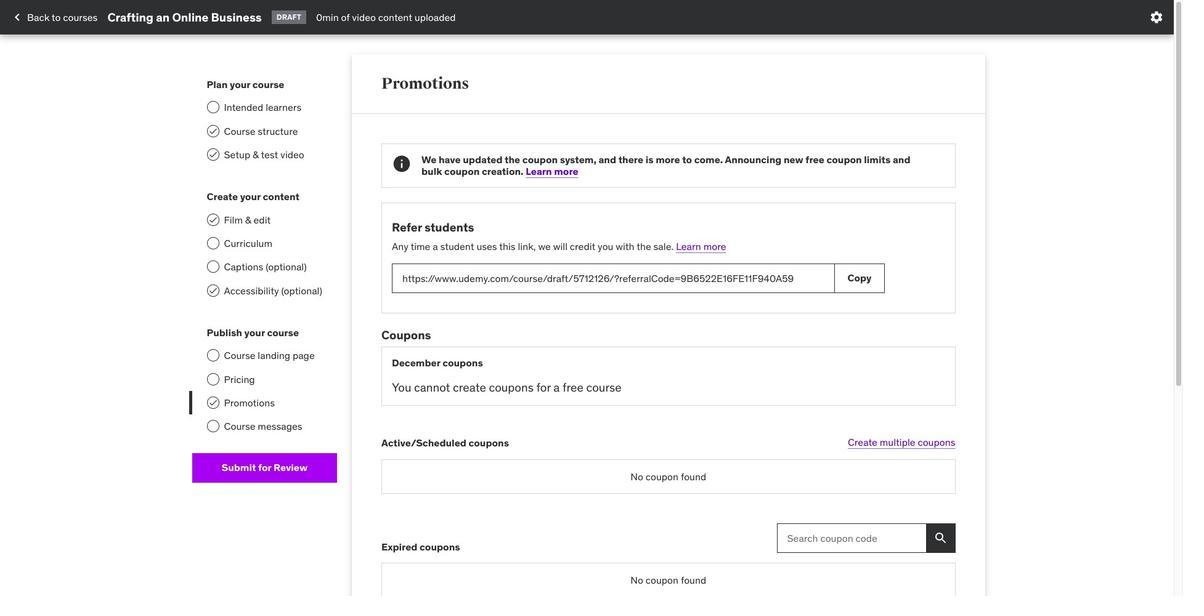 Task type: locate. For each thing, give the bounding box(es) containing it.
coupons up create
[[443, 357, 483, 369]]

and right limits
[[893, 154, 911, 166]]

1 vertical spatial completed image
[[208, 215, 218, 225]]

completed element inside the setup & test video link
[[207, 149, 219, 161]]

and left the there
[[599, 154, 617, 166]]

3 incomplete image from the top
[[207, 421, 219, 433]]

1 vertical spatial your
[[240, 191, 261, 203]]

1 horizontal spatial a
[[554, 380, 560, 395]]

active/scheduled
[[382, 437, 467, 450]]

to right back
[[52, 11, 61, 23]]

incomplete image
[[207, 101, 219, 114], [207, 261, 219, 273], [207, 421, 219, 433]]

3 course from the top
[[224, 421, 256, 433]]

learn more
[[526, 165, 579, 178]]

1 vertical spatial incomplete image
[[207, 350, 219, 362]]

1 horizontal spatial promotions
[[382, 74, 469, 93]]

setup
[[224, 149, 250, 161]]

0 vertical spatial your
[[230, 78, 250, 91]]

completed element for accessibility
[[207, 285, 219, 297]]

expired
[[382, 541, 418, 553]]

5 completed element from the top
[[207, 397, 219, 409]]

1 horizontal spatial learn more link
[[676, 241, 727, 253]]

your
[[230, 78, 250, 91], [240, 191, 261, 203], [244, 327, 265, 339]]

learn more link for we have updated the coupon system, and there is more to come. announcing new free coupon limits and bulk coupon creation.
[[526, 165, 579, 178]]

no
[[631, 471, 644, 483], [631, 575, 644, 587]]

completed element left accessibility
[[207, 285, 219, 297]]

captions
[[224, 261, 263, 273]]

incomplete image down publish
[[207, 350, 219, 362]]

2 incomplete image from the top
[[207, 261, 219, 273]]

1 vertical spatial promotions
[[224, 397, 275, 409]]

your for create
[[240, 191, 261, 203]]

0 horizontal spatial to
[[52, 11, 61, 23]]

no for active/scheduled coupons
[[631, 471, 644, 483]]

more
[[656, 154, 680, 166], [554, 165, 579, 178], [704, 241, 727, 253]]

2 completed image from the top
[[208, 398, 218, 408]]

1 horizontal spatial more
[[656, 154, 680, 166]]

learn right the creation.
[[526, 165, 552, 178]]

& left test
[[253, 149, 259, 161]]

Search coupon code text field
[[777, 524, 926, 554]]

bulk
[[422, 165, 442, 178]]

0 vertical spatial completed image
[[208, 126, 218, 136]]

create
[[453, 380, 486, 395]]

2 vertical spatial completed image
[[208, 286, 218, 296]]

2 vertical spatial course
[[587, 380, 622, 395]]

completed image inside course structure link
[[208, 126, 218, 136]]

video right test
[[281, 149, 304, 161]]

incomplete image left "course messages"
[[207, 421, 219, 433]]

0 vertical spatial incomplete image
[[207, 237, 219, 250]]

completed image inside "film & edit" link
[[208, 215, 218, 225]]

2 vertical spatial incomplete image
[[207, 421, 219, 433]]

0 horizontal spatial for
[[258, 462, 272, 474]]

1 completed image from the top
[[208, 150, 218, 160]]

0 vertical spatial completed image
[[208, 150, 218, 160]]

create
[[207, 191, 238, 203], [848, 437, 878, 449]]

1 horizontal spatial content
[[378, 11, 412, 23]]

incomplete image inside pricing 'link'
[[207, 373, 219, 386]]

to inside we have updated the coupon system, and there is more to come. announcing new free coupon limits and bulk coupon creation.
[[683, 154, 692, 166]]

completed image inside promotions link
[[208, 398, 218, 408]]

incomplete image inside course messages link
[[207, 421, 219, 433]]

completed element down plan
[[207, 125, 219, 137]]

we
[[538, 241, 551, 253]]

incomplete image left pricing
[[207, 373, 219, 386]]

completed image
[[208, 126, 218, 136], [208, 398, 218, 408]]

0 vertical spatial promotions
[[382, 74, 469, 93]]

completed image for setup & test video
[[208, 150, 218, 160]]

learn more link
[[526, 165, 579, 178], [676, 241, 727, 253]]

0 horizontal spatial a
[[433, 241, 438, 253]]

video
[[352, 11, 376, 23], [281, 149, 304, 161]]

incomplete image for pricing
[[207, 373, 219, 386]]

a
[[433, 241, 438, 253], [554, 380, 560, 395]]

1 horizontal spatial the
[[637, 241, 651, 253]]

1 vertical spatial learn
[[676, 241, 701, 253]]

learn more link for any time a student uses this link, we will credit you with the sale.
[[676, 241, 727, 253]]

your for publish
[[244, 327, 265, 339]]

(optional) for accessibility (optional)
[[281, 285, 322, 297]]

course landing page
[[224, 350, 315, 362]]

coupons down the you cannot create coupons for a free course
[[469, 437, 509, 450]]

0 vertical spatial video
[[352, 11, 376, 23]]

intended learners
[[224, 101, 302, 114]]

2 horizontal spatial more
[[704, 241, 727, 253]]

0 vertical spatial found
[[681, 471, 707, 483]]

learn right sale.
[[676, 241, 701, 253]]

credit
[[570, 241, 596, 253]]

completed element
[[207, 125, 219, 137], [207, 149, 219, 161], [207, 214, 219, 226], [207, 285, 219, 297], [207, 397, 219, 409]]

1 vertical spatial &
[[245, 214, 251, 226]]

structure
[[258, 125, 298, 137]]

(optional)
[[266, 261, 307, 273], [281, 285, 322, 297]]

1 completed image from the top
[[208, 126, 218, 136]]

1 vertical spatial course
[[267, 327, 299, 339]]

incomplete image inside 'curriculum' 'link'
[[207, 237, 219, 250]]

completed image inside the setup & test video link
[[208, 150, 218, 160]]

1 no coupon found from the top
[[631, 471, 707, 483]]

2 incomplete image from the top
[[207, 350, 219, 362]]

no coupon found
[[631, 471, 707, 483], [631, 575, 707, 587]]

create left multiple
[[848, 437, 878, 449]]

0 horizontal spatial create
[[207, 191, 238, 203]]

0 vertical spatial create
[[207, 191, 238, 203]]

None text field
[[392, 264, 835, 293]]

1 vertical spatial free
[[563, 380, 584, 395]]

uses
[[477, 241, 497, 253]]

1 vertical spatial no
[[631, 575, 644, 587]]

system,
[[560, 154, 597, 166]]

& left the edit
[[245, 214, 251, 226]]

1 incomplete image from the top
[[207, 101, 219, 114]]

completed image for accessibility (optional)
[[208, 286, 218, 296]]

course for plan your course
[[253, 78, 284, 91]]

and
[[599, 154, 617, 166], [893, 154, 911, 166]]

learn
[[526, 165, 552, 178], [676, 241, 701, 253]]

this
[[499, 241, 516, 253]]

completed image left accessibility
[[208, 286, 218, 296]]

submit for review
[[222, 462, 308, 474]]

incomplete image for course landing page
[[207, 350, 219, 362]]

(optional) down captions (optional)
[[281, 285, 322, 297]]

pricing link
[[192, 368, 337, 392]]

0 horizontal spatial promotions
[[224, 397, 275, 409]]

1 vertical spatial learn more link
[[676, 241, 727, 253]]

completed element inside course structure link
[[207, 125, 219, 137]]

2 vertical spatial incomplete image
[[207, 373, 219, 386]]

to
[[52, 11, 61, 23], [683, 154, 692, 166]]

publish
[[207, 327, 242, 339]]

student
[[440, 241, 474, 253]]

0 vertical spatial no
[[631, 471, 644, 483]]

students
[[425, 220, 474, 235]]

0 vertical spatial the
[[505, 154, 520, 166]]

completed element left film on the left of the page
[[207, 214, 219, 226]]

cannot
[[414, 380, 450, 395]]

incomplete image inside intended learners 'link'
[[207, 101, 219, 114]]

2 course from the top
[[224, 350, 256, 362]]

course up setup
[[224, 125, 256, 137]]

completed element left setup
[[207, 149, 219, 161]]

completed element inside accessibility (optional) link
[[207, 285, 219, 297]]

for
[[537, 380, 551, 395], [258, 462, 272, 474]]

course up pricing
[[224, 350, 256, 362]]

course for course structure
[[224, 125, 256, 137]]

film & edit
[[224, 214, 271, 226]]

accessibility (optional) link
[[192, 279, 337, 303]]

coupons right expired
[[420, 541, 460, 553]]

2 completed element from the top
[[207, 149, 219, 161]]

0 horizontal spatial more
[[554, 165, 579, 178]]

coupons right multiple
[[918, 437, 956, 449]]

incomplete image
[[207, 237, 219, 250], [207, 350, 219, 362], [207, 373, 219, 386]]

0 vertical spatial no coupon found
[[631, 471, 707, 483]]

the
[[505, 154, 520, 166], [637, 241, 651, 253]]

course for course messages
[[224, 421, 256, 433]]

1 course from the top
[[224, 125, 256, 137]]

film
[[224, 214, 243, 226]]

(optional) up accessibility (optional)
[[266, 261, 307, 273]]

limits
[[864, 154, 891, 166]]

incomplete image left curriculum
[[207, 237, 219, 250]]

1 vertical spatial course
[[224, 350, 256, 362]]

3 incomplete image from the top
[[207, 373, 219, 386]]

completed image left setup
[[208, 150, 218, 160]]

2 completed image from the top
[[208, 215, 218, 225]]

0 horizontal spatial learn more link
[[526, 165, 579, 178]]

1 horizontal spatial create
[[848, 437, 878, 449]]

0 horizontal spatial &
[[245, 214, 251, 226]]

completed image down plan
[[208, 126, 218, 136]]

0 vertical spatial course
[[253, 78, 284, 91]]

incomplete image down plan
[[207, 101, 219, 114]]

0min of video content uploaded
[[316, 11, 456, 23]]

promotions
[[382, 74, 469, 93], [224, 397, 275, 409]]

1 incomplete image from the top
[[207, 237, 219, 250]]

incomplete image left captions in the top left of the page
[[207, 261, 219, 273]]

incomplete image inside captions (optional) link
[[207, 261, 219, 273]]

your up film & edit
[[240, 191, 261, 203]]

content left uploaded
[[378, 11, 412, 23]]

0 vertical spatial to
[[52, 11, 61, 23]]

3 completed image from the top
[[208, 286, 218, 296]]

completed element inside "film & edit" link
[[207, 214, 219, 226]]

1 vertical spatial completed image
[[208, 398, 218, 408]]

your up course landing page link
[[244, 327, 265, 339]]

1 horizontal spatial to
[[683, 154, 692, 166]]

we
[[422, 154, 437, 166]]

coupons right create
[[489, 380, 534, 395]]

1 vertical spatial create
[[848, 437, 878, 449]]

2 vertical spatial your
[[244, 327, 265, 339]]

1 horizontal spatial &
[[253, 149, 259, 161]]

4 completed element from the top
[[207, 285, 219, 297]]

1 horizontal spatial and
[[893, 154, 911, 166]]

coupons
[[443, 357, 483, 369], [489, 380, 534, 395], [918, 437, 956, 449], [469, 437, 509, 450], [420, 541, 460, 553]]

0 horizontal spatial learn
[[526, 165, 552, 178]]

completed element down pricing 'link'
[[207, 397, 219, 409]]

2 no coupon found from the top
[[631, 575, 707, 587]]

0 vertical spatial course
[[224, 125, 256, 137]]

1 vertical spatial incomplete image
[[207, 261, 219, 273]]

1 vertical spatial found
[[681, 575, 707, 587]]

3 completed element from the top
[[207, 214, 219, 226]]

learn more link right the creation.
[[526, 165, 579, 178]]

you
[[392, 380, 411, 395]]

to left come.
[[683, 154, 692, 166]]

1 vertical spatial to
[[683, 154, 692, 166]]

0 horizontal spatial free
[[563, 380, 584, 395]]

& for edit
[[245, 214, 251, 226]]

course structure
[[224, 125, 298, 137]]

0 vertical spatial free
[[806, 154, 825, 166]]

create inside 'link'
[[848, 437, 878, 449]]

completed image left film on the left of the page
[[208, 215, 218, 225]]

creation.
[[482, 165, 524, 178]]

content up "film & edit" link
[[263, 191, 300, 203]]

back
[[27, 11, 50, 23]]

your right plan
[[230, 78, 250, 91]]

course down promotions link
[[224, 421, 256, 433]]

the right with
[[637, 241, 651, 253]]

multiple
[[880, 437, 916, 449]]

(optional) for captions (optional)
[[266, 261, 307, 273]]

0 horizontal spatial the
[[505, 154, 520, 166]]

0 vertical spatial a
[[433, 241, 438, 253]]

video right of
[[352, 11, 376, 23]]

found
[[681, 471, 707, 483], [681, 575, 707, 587]]

0 horizontal spatial video
[[281, 149, 304, 161]]

test
[[261, 149, 278, 161]]

create your content
[[207, 191, 300, 203]]

draft
[[277, 12, 301, 21]]

course settings image
[[1150, 10, 1165, 25]]

learners
[[266, 101, 302, 114]]

free
[[806, 154, 825, 166], [563, 380, 584, 395]]

the right updated
[[505, 154, 520, 166]]

1 vertical spatial no coupon found
[[631, 575, 707, 587]]

there
[[619, 154, 644, 166]]

crafting an online business
[[107, 10, 262, 24]]

2 no from the top
[[631, 575, 644, 587]]

2 vertical spatial course
[[224, 421, 256, 433]]

1 vertical spatial video
[[281, 149, 304, 161]]

incomplete image inside course landing page link
[[207, 350, 219, 362]]

completed image down pricing 'link'
[[208, 398, 218, 408]]

1 horizontal spatial free
[[806, 154, 825, 166]]

coupons for expired coupons
[[420, 541, 460, 553]]

edit
[[254, 214, 271, 226]]

0 vertical spatial &
[[253, 149, 259, 161]]

expired coupons
[[382, 541, 460, 553]]

course for course landing page
[[224, 350, 256, 362]]

0 vertical spatial for
[[537, 380, 551, 395]]

create up film on the left of the page
[[207, 191, 238, 203]]

you
[[598, 241, 614, 253]]

1 horizontal spatial learn
[[676, 241, 701, 253]]

2 found from the top
[[681, 575, 707, 587]]

0 vertical spatial incomplete image
[[207, 101, 219, 114]]

0 horizontal spatial content
[[263, 191, 300, 203]]

0 vertical spatial (optional)
[[266, 261, 307, 273]]

content
[[378, 11, 412, 23], [263, 191, 300, 203]]

1 vertical spatial the
[[637, 241, 651, 253]]

setup & test video link
[[192, 143, 337, 167]]

1 found from the top
[[681, 471, 707, 483]]

completed image
[[208, 150, 218, 160], [208, 215, 218, 225], [208, 286, 218, 296]]

1 horizontal spatial video
[[352, 11, 376, 23]]

0 horizontal spatial and
[[599, 154, 617, 166]]

coupons for active/scheduled coupons
[[469, 437, 509, 450]]

incomplete image for captions
[[207, 261, 219, 273]]

completed image inside accessibility (optional) link
[[208, 286, 218, 296]]

1 vertical spatial for
[[258, 462, 272, 474]]

completed element for course
[[207, 125, 219, 137]]

learn more link right sale.
[[676, 241, 727, 253]]

0 vertical spatial learn more link
[[526, 165, 579, 178]]

1 no from the top
[[631, 471, 644, 483]]

found for active/scheduled coupons
[[681, 471, 707, 483]]

for inside button
[[258, 462, 272, 474]]

1 completed element from the top
[[207, 125, 219, 137]]

1 vertical spatial (optional)
[[281, 285, 322, 297]]



Task type: vqa. For each thing, say whether or not it's contained in the screenshot.
Course messages Incomplete image
yes



Task type: describe. For each thing, give the bounding box(es) containing it.
pricing
[[224, 373, 255, 386]]

create multiple coupons
[[848, 437, 956, 449]]

0 vertical spatial learn
[[526, 165, 552, 178]]

any
[[392, 241, 409, 253]]

completed image for promotions
[[208, 398, 218, 408]]

incomplete image for curriculum
[[207, 237, 219, 250]]

will
[[553, 241, 568, 253]]

time
[[411, 241, 431, 253]]

course messages
[[224, 421, 302, 433]]

uploaded
[[415, 11, 456, 23]]

with
[[616, 241, 635, 253]]

completed image for course structure
[[208, 126, 218, 136]]

active/scheduled coupons
[[382, 437, 509, 450]]

1 horizontal spatial for
[[537, 380, 551, 395]]

completed image for film & edit
[[208, 215, 218, 225]]

course messages link
[[192, 415, 337, 439]]

1 vertical spatial content
[[263, 191, 300, 203]]

refer
[[392, 220, 422, 235]]

medium image
[[10, 10, 25, 25]]

updated
[[463, 154, 503, 166]]

found for expired coupons
[[681, 575, 707, 587]]

learn inside refer students any time a student uses this link, we will credit you with the sale. learn more
[[676, 241, 701, 253]]

is
[[646, 154, 654, 166]]

intended
[[224, 101, 263, 114]]

plan
[[207, 78, 228, 91]]

submit for review button
[[192, 454, 337, 483]]

plan your course
[[207, 78, 284, 91]]

december coupons
[[392, 357, 483, 369]]

no coupon found for expired coupons
[[631, 575, 707, 587]]

more inside we have updated the coupon system, and there is more to come. announcing new free coupon limits and bulk coupon creation.
[[656, 154, 680, 166]]

curriculum
[[224, 237, 272, 250]]

intended learners link
[[192, 96, 337, 119]]

1 and from the left
[[599, 154, 617, 166]]

courses
[[63, 11, 98, 23]]

more inside refer students any time a student uses this link, we will credit you with the sale. learn more
[[704, 241, 727, 253]]

promotions link
[[192, 392, 337, 415]]

& for test
[[253, 149, 259, 161]]

new
[[784, 154, 804, 166]]

free inside we have updated the coupon system, and there is more to come. announcing new free coupon limits and bulk coupon creation.
[[806, 154, 825, 166]]

create for create your content
[[207, 191, 238, 203]]

have
[[439, 154, 461, 166]]

2 and from the left
[[893, 154, 911, 166]]

copy
[[848, 272, 872, 284]]

film & edit link
[[192, 208, 337, 232]]

review
[[274, 462, 308, 474]]

you cannot create coupons for a free course
[[392, 380, 622, 395]]

back to courses link
[[10, 7, 98, 28]]

no for expired coupons
[[631, 575, 644, 587]]

a inside refer students any time a student uses this link, we will credit you with the sale. learn more
[[433, 241, 438, 253]]

coupons inside 'link'
[[918, 437, 956, 449]]

december
[[392, 357, 441, 369]]

sale.
[[654, 241, 674, 253]]

of
[[341, 11, 350, 23]]

coupons
[[382, 328, 431, 342]]

incomplete image for course
[[207, 421, 219, 433]]

submit
[[222, 462, 256, 474]]

accessibility
[[224, 285, 279, 297]]

come.
[[695, 154, 723, 166]]

coupons for december coupons
[[443, 357, 483, 369]]

1 vertical spatial a
[[554, 380, 560, 395]]

we have updated the coupon system, and there is more to come. announcing new free coupon limits and bulk coupon creation.
[[422, 154, 911, 178]]

copy button
[[835, 264, 885, 293]]

refer students any time a student uses this link, we will credit you with the sale. learn more
[[392, 220, 727, 253]]

no coupon found for active/scheduled coupons
[[631, 471, 707, 483]]

online
[[172, 10, 209, 24]]

messages
[[258, 421, 302, 433]]

business
[[211, 10, 262, 24]]

the inside we have updated the coupon system, and there is more to come. announcing new free coupon limits and bulk coupon creation.
[[505, 154, 520, 166]]

completed element for setup
[[207, 149, 219, 161]]

completed element inside promotions link
[[207, 397, 219, 409]]

captions (optional) link
[[192, 255, 337, 279]]

course structure link
[[192, 119, 337, 143]]

page
[[293, 350, 315, 362]]

curriculum link
[[192, 232, 337, 255]]

0min
[[316, 11, 339, 23]]

back to courses
[[27, 11, 98, 23]]

create multiple coupons link
[[848, 436, 956, 450]]

announcing
[[725, 154, 782, 166]]

create for create multiple coupons
[[848, 437, 878, 449]]

setup & test video
[[224, 149, 304, 161]]

0 vertical spatial content
[[378, 11, 412, 23]]

accessibility (optional)
[[224, 285, 322, 297]]

link,
[[518, 241, 536, 253]]

your for plan
[[230, 78, 250, 91]]

landing
[[258, 350, 290, 362]]

incomplete image for intended
[[207, 101, 219, 114]]

crafting
[[107, 10, 153, 24]]

completed element for film
[[207, 214, 219, 226]]

captions (optional)
[[224, 261, 307, 273]]

course landing page link
[[192, 344, 337, 368]]

search image
[[934, 531, 948, 546]]

publish your course
[[207, 327, 299, 339]]

the inside refer students any time a student uses this link, we will credit you with the sale. learn more
[[637, 241, 651, 253]]

course for publish your course
[[267, 327, 299, 339]]

an
[[156, 10, 170, 24]]



